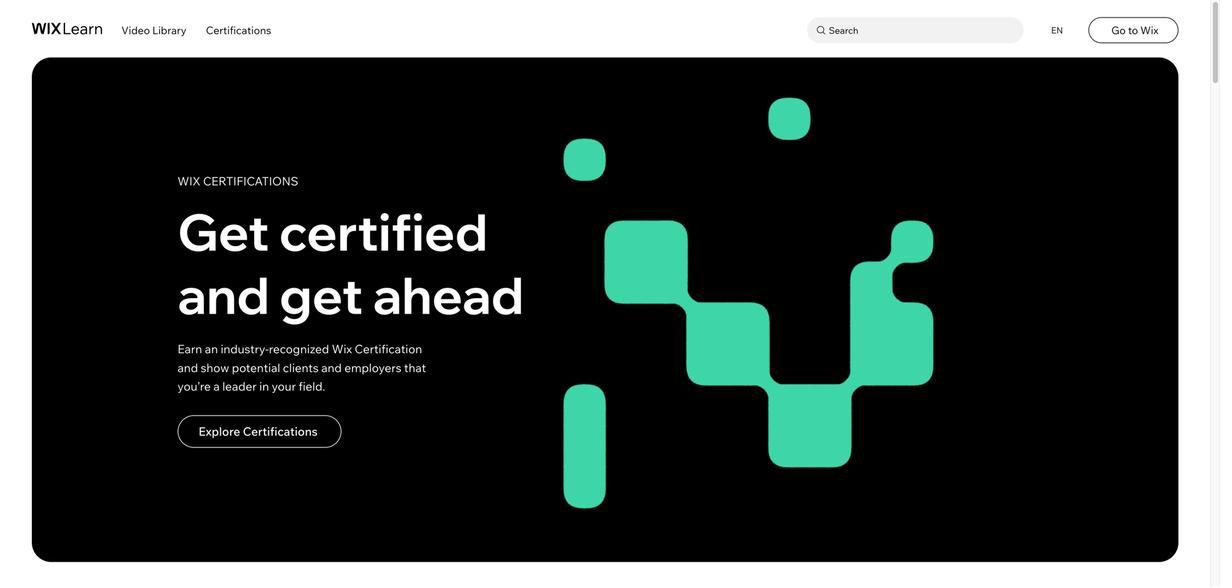 Task type: locate. For each thing, give the bounding box(es) containing it.
explore certifications
[[199, 424, 318, 439]]

to
[[1128, 24, 1138, 37]]

en button
[[1043, 17, 1069, 43]]

0 vertical spatial certifications
[[206, 24, 271, 37]]

video
[[121, 24, 150, 37]]

menu bar containing video library
[[0, 0, 1210, 57]]

0 horizontal spatial wix
[[332, 342, 352, 356]]

wix right the to
[[1140, 24, 1159, 37]]

and
[[178, 264, 270, 327], [178, 361, 198, 375], [321, 361, 342, 375]]

and down earn
[[178, 361, 198, 375]]

industry-
[[221, 342, 269, 356]]

certifications
[[206, 24, 271, 37], [243, 424, 318, 439]]

1 vertical spatial wix
[[332, 342, 352, 356]]

clients
[[283, 361, 319, 375]]

certifications link
[[206, 24, 271, 37]]

menu bar
[[0, 0, 1210, 57]]

wix
[[1140, 24, 1159, 37], [332, 342, 352, 356]]

1 horizontal spatial wix
[[1140, 24, 1159, 37]]

wix up employers
[[332, 342, 352, 356]]

en
[[1051, 25, 1063, 36]]

leader
[[222, 379, 257, 394]]

0 vertical spatial wix
[[1140, 24, 1159, 37]]

that
[[404, 361, 426, 375]]

and up an
[[178, 264, 270, 327]]

field.
[[299, 379, 325, 394]]

wix inside menu bar
[[1140, 24, 1159, 37]]

your
[[272, 379, 296, 394]]

explore
[[199, 424, 240, 439]]

and up field.
[[321, 361, 342, 375]]

go
[[1111, 24, 1126, 37]]



Task type: describe. For each thing, give the bounding box(es) containing it.
get
[[178, 200, 269, 264]]

certifications inside menu bar
[[206, 24, 271, 37]]

in
[[259, 379, 269, 394]]

certification
[[355, 342, 422, 356]]

potential
[[232, 361, 280, 375]]

recognized
[[269, 342, 329, 356]]

go to wix link
[[1089, 17, 1179, 43]]

video library
[[121, 24, 186, 37]]

wix inside earn an industry-recognized wix certification and show potential clients and employers that you're a leader in your field.
[[332, 342, 352, 356]]

go to wix
[[1111, 24, 1159, 37]]

get
[[279, 264, 363, 327]]

Search text field
[[826, 22, 1020, 39]]

ahead
[[373, 264, 524, 327]]

certifications
[[203, 174, 298, 189]]

earn
[[178, 342, 202, 356]]

library
[[152, 24, 186, 37]]

video library link
[[121, 24, 186, 37]]

wix certifications
[[178, 174, 298, 189]]

earn an industry-recognized wix certification and show potential clients and employers that you're a leader in your field.
[[178, 342, 426, 394]]

employers
[[344, 361, 402, 375]]

show
[[201, 361, 229, 375]]

a
[[213, 379, 220, 394]]

you're
[[178, 379, 211, 394]]

explore certifications link
[[178, 415, 341, 448]]

wix
[[178, 174, 200, 189]]

an
[[205, 342, 218, 356]]

1 vertical spatial certifications
[[243, 424, 318, 439]]

certified
[[279, 200, 488, 264]]

and inside get certified and get ahead
[[178, 264, 270, 327]]

get certified and get ahead
[[178, 200, 524, 327]]



Task type: vqa. For each thing, say whether or not it's contained in the screenshot.
Earn
yes



